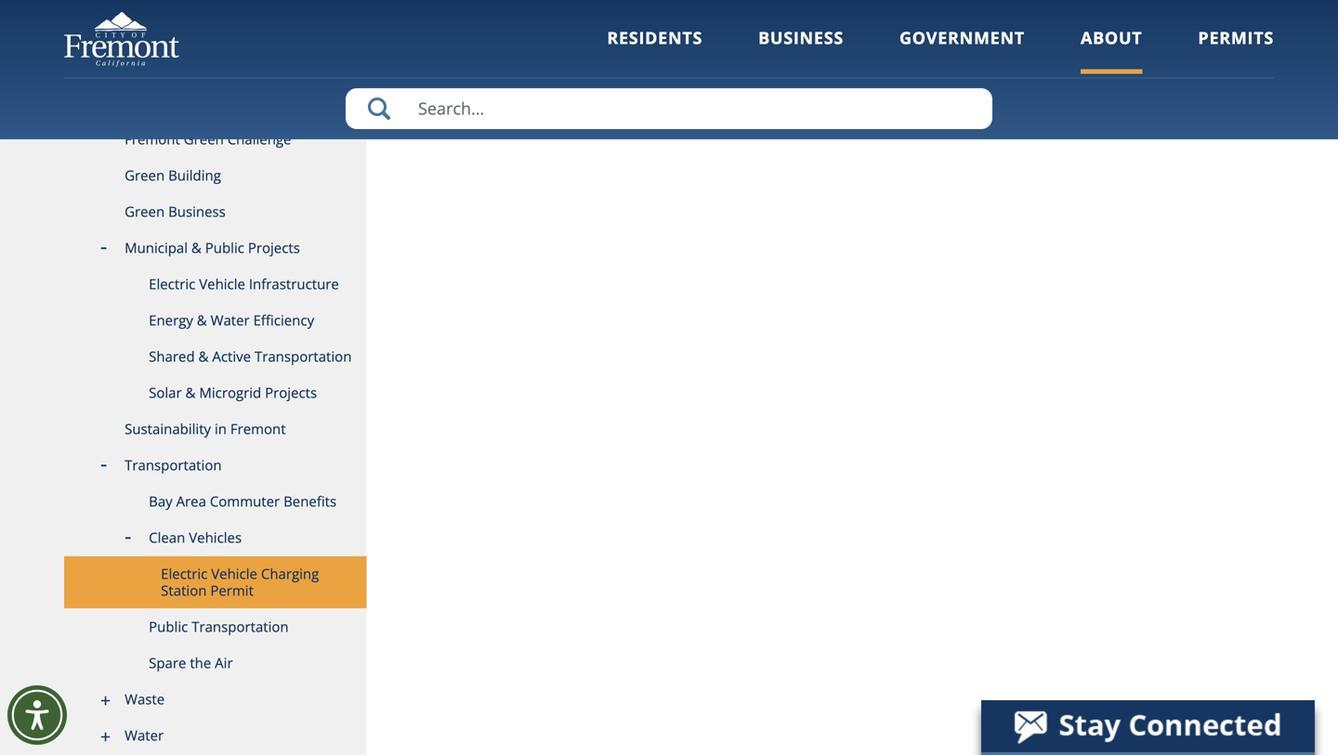 Task type: locate. For each thing, give the bounding box(es) containing it.
stay connected image
[[981, 701, 1313, 753]]

residents
[[607, 26, 703, 49]]

vehicle
[[199, 275, 245, 294], [211, 565, 257, 584]]

spare
[[149, 654, 186, 673]]

shared & active transportation link
[[64, 339, 367, 375]]

1 horizontal spatial business
[[758, 26, 844, 49]]

efficiency
[[253, 311, 314, 330]]

electric inside electric vehicle charging station permit
[[161, 565, 208, 584]]

spare the air link
[[64, 646, 367, 682]]

electric
[[149, 275, 195, 294], [161, 565, 208, 584]]

green for green building
[[125, 166, 165, 185]]

benefits
[[284, 492, 337, 511]]

transportation down efficiency on the left top of page
[[255, 347, 352, 366]]

& for municipal
[[191, 238, 202, 257]]

business link
[[758, 26, 844, 74]]

& down green business link
[[191, 238, 202, 257]]

green building link
[[64, 158, 367, 194]]

0 vertical spatial water
[[211, 311, 250, 330]]

fremont up green building
[[125, 130, 180, 149]]

transportation link
[[64, 448, 367, 484]]

& right energy
[[197, 311, 207, 330]]

0 vertical spatial public
[[205, 238, 244, 257]]

permit
[[210, 581, 254, 600]]

water
[[211, 311, 250, 330], [125, 726, 164, 745]]

& left active
[[198, 347, 209, 366]]

projects
[[248, 238, 300, 257], [265, 383, 317, 402]]

green
[[184, 130, 224, 149], [125, 166, 165, 185], [125, 202, 165, 221]]

0 horizontal spatial public
[[149, 618, 188, 637]]

1 vertical spatial electric
[[161, 565, 208, 584]]

fremont
[[125, 130, 180, 149], [230, 420, 286, 439]]

energy & water efficiency link
[[64, 303, 367, 339]]

0 vertical spatial projects
[[248, 238, 300, 257]]

public transportation link
[[64, 610, 367, 646]]

transportation down sustainability
[[125, 456, 222, 475]]

electric for electric vehicle charging station permit
[[161, 565, 208, 584]]

vehicle down clean vehicles link
[[211, 565, 257, 584]]

about
[[1081, 26, 1143, 49]]

public down green business link
[[205, 238, 244, 257]]

solar
[[149, 383, 182, 402]]

electric up energy
[[149, 275, 195, 294]]

transportation
[[255, 347, 352, 366], [125, 456, 222, 475], [192, 618, 289, 637]]

permits link
[[1198, 26, 1274, 74]]

bay area commuter benefits
[[149, 492, 337, 511]]

permits
[[1198, 26, 1274, 49]]

1 vertical spatial projects
[[265, 383, 317, 402]]

1 horizontal spatial public
[[205, 238, 244, 257]]

2 vertical spatial green
[[125, 202, 165, 221]]

the
[[190, 654, 211, 673]]

projects inside solar & microgrid projects link
[[265, 383, 317, 402]]

0 vertical spatial fremont
[[125, 130, 180, 149]]

bay area commuter benefits link
[[64, 484, 367, 520]]

fremont right the in
[[230, 420, 286, 439]]

projects inside municipal & public projects link
[[248, 238, 300, 257]]

0 vertical spatial vehicle
[[199, 275, 245, 294]]

building
[[168, 166, 221, 185]]

projects down shared & active transportation
[[265, 383, 317, 402]]

vehicle down municipal & public projects link at the left top of page
[[199, 275, 245, 294]]

1 vertical spatial green
[[125, 166, 165, 185]]

water up active
[[211, 311, 250, 330]]

green business link
[[64, 194, 367, 230]]

0 vertical spatial green
[[184, 130, 224, 149]]

& for solar
[[185, 383, 196, 402]]

green up municipal
[[125, 202, 165, 221]]

green up the building
[[184, 130, 224, 149]]

0 horizontal spatial fremont
[[125, 130, 180, 149]]

& right solar
[[185, 383, 196, 402]]

electric vehicle charging station permit
[[161, 565, 319, 600]]

green for green business
[[125, 202, 165, 221]]

Search text field
[[346, 88, 993, 129]]

fremont green challenge
[[125, 130, 291, 149]]

residents link
[[607, 26, 703, 74]]

projects up infrastructure
[[248, 238, 300, 257]]

water down waste
[[125, 726, 164, 745]]

0 horizontal spatial business
[[168, 202, 226, 221]]

infrastructure
[[249, 275, 339, 294]]

public
[[205, 238, 244, 257], [149, 618, 188, 637]]

0 vertical spatial electric
[[149, 275, 195, 294]]

green up green business
[[125, 166, 165, 185]]

public up spare
[[149, 618, 188, 637]]

0 horizontal spatial water
[[125, 726, 164, 745]]

2 vertical spatial transportation
[[192, 618, 289, 637]]

&
[[191, 238, 202, 257], [197, 311, 207, 330], [198, 347, 209, 366], [185, 383, 196, 402]]

1 vertical spatial vehicle
[[211, 565, 257, 584]]

vehicle inside electric vehicle charging station permit
[[211, 565, 257, 584]]

0 vertical spatial transportation
[[255, 347, 352, 366]]

clean vehicles
[[149, 528, 242, 547]]

transportation down permit
[[192, 618, 289, 637]]

1 horizontal spatial fremont
[[230, 420, 286, 439]]

government
[[900, 26, 1025, 49]]

sustainability in fremont link
[[64, 412, 367, 448]]

business
[[758, 26, 844, 49], [168, 202, 226, 221]]

1 vertical spatial business
[[168, 202, 226, 221]]

about link
[[1081, 26, 1143, 74]]

1 vertical spatial fremont
[[230, 420, 286, 439]]

1 vertical spatial water
[[125, 726, 164, 745]]

projects for municipal & public projects
[[248, 238, 300, 257]]

vehicles
[[189, 528, 242, 547]]

water inside 'link'
[[125, 726, 164, 745]]

in
[[215, 420, 227, 439]]

1 vertical spatial public
[[149, 618, 188, 637]]

& for shared
[[198, 347, 209, 366]]

electric down the clean vehicles
[[161, 565, 208, 584]]



Task type: describe. For each thing, give the bounding box(es) containing it.
active
[[212, 347, 251, 366]]

vehicle for charging
[[211, 565, 257, 584]]

municipal & public projects link
[[64, 230, 367, 267]]

government link
[[900, 26, 1025, 74]]

electric vehicle charging station permit link
[[64, 557, 367, 610]]

air
[[215, 654, 233, 673]]

electric vehicle infrastructure link
[[64, 267, 367, 303]]

bay
[[149, 492, 173, 511]]

sustainability
[[125, 420, 211, 439]]

municipal
[[125, 238, 188, 257]]

clean
[[149, 528, 185, 547]]

microgrid
[[199, 383, 261, 402]]

waste
[[125, 690, 165, 709]]

energy
[[149, 311, 193, 330]]

station
[[161, 581, 207, 600]]

solar & microgrid projects
[[149, 383, 317, 402]]

public transportation
[[149, 618, 289, 637]]

green building
[[125, 166, 221, 185]]

waste link
[[64, 682, 367, 718]]

water link
[[64, 718, 367, 755]]

charging
[[261, 565, 319, 584]]

shared
[[149, 347, 195, 366]]

& for energy
[[197, 311, 207, 330]]

green business
[[125, 202, 226, 221]]

projects for solar & microgrid projects
[[265, 383, 317, 402]]

1 horizontal spatial water
[[211, 311, 250, 330]]

commuter
[[210, 492, 280, 511]]

electric for electric vehicle infrastructure
[[149, 275, 195, 294]]

energy & water efficiency
[[149, 311, 314, 330]]

spare the air
[[149, 654, 233, 673]]

fremont green challenge link
[[64, 122, 367, 158]]

vehicle for infrastructure
[[199, 275, 245, 294]]

challenge
[[227, 130, 291, 149]]

area
[[176, 492, 206, 511]]

solar & microgrid projects link
[[64, 375, 367, 412]]

sustainability in fremont
[[125, 420, 286, 439]]

municipal & public projects
[[125, 238, 300, 257]]

0 vertical spatial business
[[758, 26, 844, 49]]

shared & active transportation
[[149, 347, 352, 366]]

clean vehicles link
[[64, 520, 367, 557]]

electric vehicle infrastructure
[[149, 275, 339, 294]]

1 vertical spatial transportation
[[125, 456, 222, 475]]



Task type: vqa. For each thing, say whether or not it's contained in the screenshot.
Informational
no



